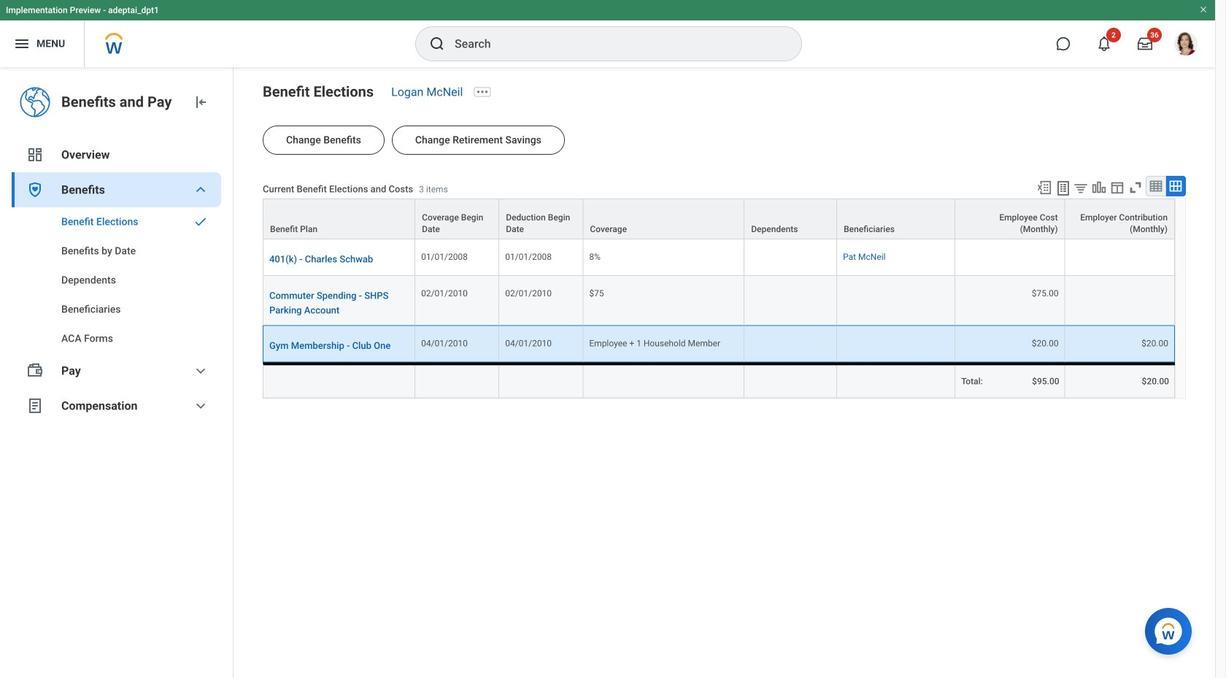 Task type: vqa. For each thing, say whether or not it's contained in the screenshot.
chevron down small icon
yes



Task type: describe. For each thing, give the bounding box(es) containing it.
benefits image
[[26, 181, 44, 199]]

expand table image
[[1169, 179, 1183, 193]]

benefits and pay element
[[61, 92, 180, 112]]

inbox large image
[[1138, 36, 1153, 51]]

chevron down small image for benefits image
[[192, 181, 209, 199]]

navigation pane region
[[0, 67, 234, 678]]

task pay image
[[26, 362, 44, 380]]

justify image
[[13, 35, 31, 53]]

profile logan mcneil image
[[1174, 32, 1198, 58]]

export to excel image
[[1036, 180, 1053, 196]]

export to worksheets image
[[1055, 180, 1072, 197]]

select to filter grid data image
[[1073, 180, 1089, 196]]

1 row from the top
[[263, 199, 1175, 239]]

expand/collapse chart image
[[1091, 180, 1107, 196]]

4 row from the top
[[263, 326, 1175, 363]]

chevron down small image for task pay image
[[192, 362, 209, 380]]



Task type: locate. For each thing, give the bounding box(es) containing it.
3 row from the top
[[263, 276, 1175, 326]]

chevron down small image up chevron down small image
[[192, 362, 209, 380]]

1 chevron down small image from the top
[[192, 181, 209, 199]]

cell
[[745, 239, 837, 276], [956, 239, 1065, 276], [1065, 239, 1175, 276], [745, 276, 837, 326], [837, 276, 956, 326], [1065, 276, 1175, 326], [263, 363, 415, 398], [415, 363, 499, 398], [499, 363, 583, 398], [583, 363, 745, 398], [745, 363, 837, 398], [837, 363, 956, 398]]

toolbar
[[1030, 176, 1186, 199]]

notifications large image
[[1097, 36, 1112, 51]]

chevron down small image
[[192, 181, 209, 199], [192, 362, 209, 380]]

5 row from the top
[[263, 363, 1175, 398]]

1 vertical spatial chevron down small image
[[192, 362, 209, 380]]

table image
[[1149, 179, 1163, 193]]

check image
[[192, 215, 209, 229]]

chevron down small image
[[192, 397, 209, 415]]

click to view/edit grid preferences image
[[1109, 180, 1126, 196]]

document alt image
[[26, 397, 44, 415]]

close environment banner image
[[1199, 5, 1208, 14]]

chevron down small image up check icon
[[192, 181, 209, 199]]

2 row from the top
[[263, 239, 1175, 276]]

transformation import image
[[192, 93, 209, 111]]

row
[[263, 199, 1175, 239], [263, 239, 1175, 276], [263, 276, 1175, 326], [263, 326, 1175, 363], [263, 363, 1175, 398]]

0 vertical spatial chevron down small image
[[192, 181, 209, 199]]

2 chevron down small image from the top
[[192, 362, 209, 380]]

banner
[[0, 0, 1215, 67]]

dashboard image
[[26, 146, 44, 164]]

search image
[[428, 35, 446, 53]]

Search Workday  search field
[[455, 28, 772, 60]]

fullscreen image
[[1128, 180, 1144, 196]]



